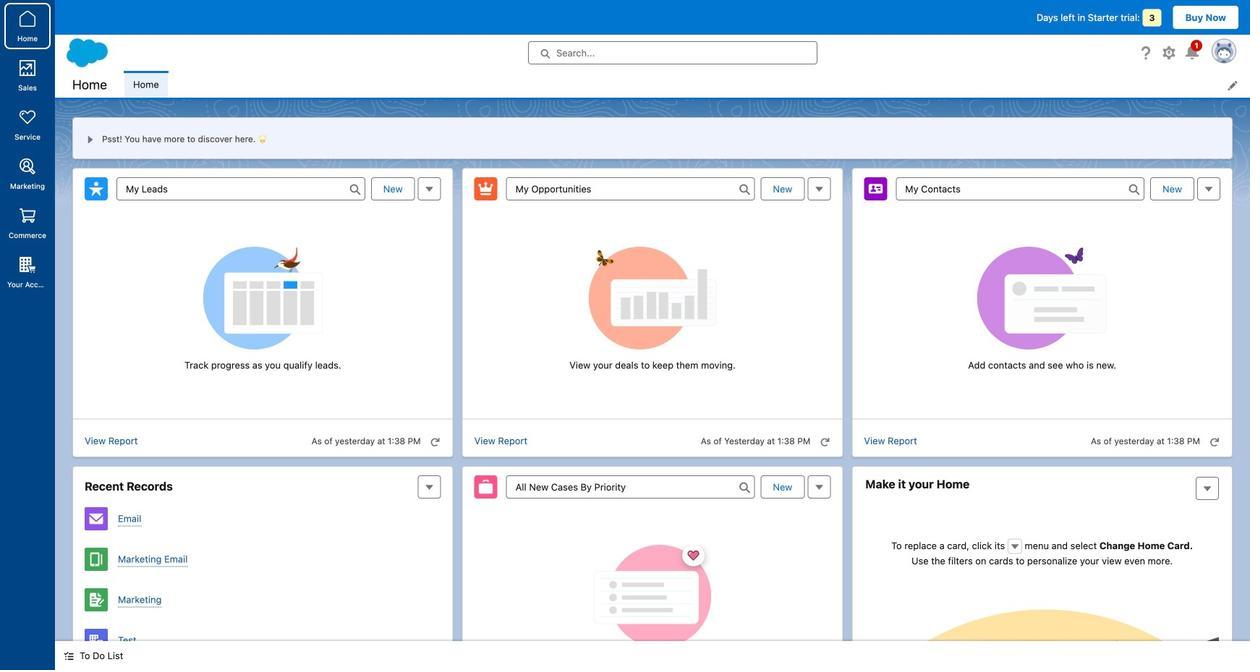 Task type: vqa. For each thing, say whether or not it's contained in the screenshot.
the rightmost Select an Option text box
yes



Task type: locate. For each thing, give the bounding box(es) containing it.
Select an Option text field
[[117, 177, 365, 200], [896, 177, 1145, 200], [506, 475, 755, 499]]

Select an Option text field
[[506, 177, 755, 200]]

1 horizontal spatial select an option text field
[[506, 475, 755, 499]]

list
[[124, 71, 1250, 98]]

engagement channel type image
[[85, 507, 108, 530]]



Task type: describe. For each thing, give the bounding box(es) containing it.
text default image
[[1010, 542, 1020, 552]]

communication subscription image
[[85, 588, 108, 611]]

account image
[[85, 629, 108, 652]]

text default image
[[64, 651, 74, 661]]

communication subscription channel type image
[[85, 548, 108, 571]]

2 horizontal spatial select an option text field
[[896, 177, 1145, 200]]

0 horizontal spatial select an option text field
[[117, 177, 365, 200]]



